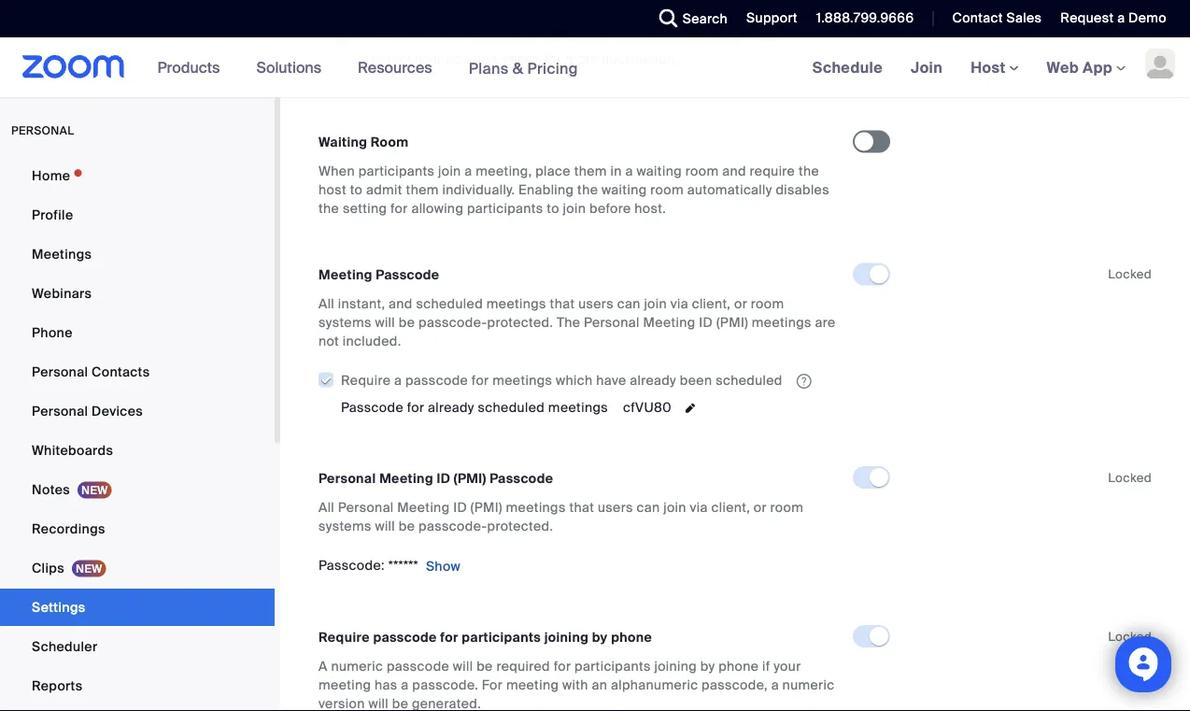 Task type: locate. For each thing, give the bounding box(es) containing it.
your inside a numeric passcode will be required for participants joining by phone if your meeting has a passcode. for meeting with an alphanumeric passcode, a numeric version will be generated.
[[774, 658, 801, 675]]

joining
[[545, 629, 589, 646], [654, 658, 697, 675]]

change
[[618, 28, 665, 45]]

2 all from the top
[[319, 499, 335, 516]]

protected. inside all instant, and scheduled meetings that users can join via client, or room systems will be passcode-protected. the personal meeting id (pmi) meetings are not included.
[[487, 314, 553, 331]]

client, inside all instant, and scheduled meetings that users can join via client, or room systems will be passcode-protected. the personal meeting id (pmi) meetings are not included.
[[692, 295, 731, 312]]

0 horizontal spatial to
[[350, 181, 363, 198]]

1 locked from the top
[[1108, 266, 1152, 282]]

1 vertical spatial waiting
[[602, 181, 647, 198]]

2 vertical spatial passcode
[[387, 658, 450, 675]]

0 vertical spatial passcode
[[376, 266, 440, 284]]

will up passcode: ****** show
[[375, 517, 395, 535]]

waiting down in
[[602, 181, 647, 198]]

numeric right the "a"
[[331, 658, 383, 675]]

meeting down personal meeting id (pmi) passcode
[[397, 499, 450, 516]]

meetings for passcode for already scheduled meetings
[[548, 399, 608, 416]]

0 vertical spatial your
[[415, 50, 443, 68]]

profile link
[[0, 196, 275, 234]]

be up included.
[[399, 314, 415, 331]]

are
[[815, 314, 836, 331]]

web app button
[[1047, 57, 1126, 77]]

0 vertical spatial already
[[630, 371, 677, 389]]

systems up not
[[319, 314, 372, 331]]

show
[[426, 557, 461, 575]]

passcode,
[[702, 676, 768, 693]]

notes
[[32, 481, 70, 498]]

******
[[389, 557, 419, 574]]

warning image
[[334, 26, 352, 44]]

0 vertical spatial phone
[[611, 629, 652, 646]]

scheduled for passcode for already scheduled meetings
[[478, 399, 545, 416]]

already
[[630, 371, 677, 389], [428, 399, 475, 416]]

meeting passcode
[[319, 266, 440, 284]]

for inside a numeric passcode will be required for participants joining by phone if your meeting has a passcode. for meeting with an alphanumeric passcode, a numeric version will be generated.
[[554, 658, 571, 675]]

host
[[971, 57, 1010, 77]]

1 vertical spatial already
[[428, 399, 475, 416]]

passcode
[[376, 266, 440, 284], [341, 399, 404, 416], [490, 470, 554, 487]]

to down enabling
[[547, 200, 560, 217]]

settings link
[[0, 589, 275, 626]]

joining up alphanumeric
[[654, 658, 697, 675]]

1.888.799.9666
[[816, 9, 914, 27]]

personal
[[11, 123, 74, 138]]

and inside all instant, and scheduled meetings that users can join via client, or room systems will be passcode-protected. the personal meeting id (pmi) meetings are not included.
[[389, 295, 413, 312]]

1 vertical spatial your
[[774, 658, 801, 675]]

phone up alphanumeric
[[611, 629, 652, 646]]

be
[[399, 314, 415, 331], [399, 517, 415, 535], [477, 658, 493, 675], [392, 695, 409, 711]]

search
[[683, 10, 728, 27]]

participants up admit
[[358, 162, 435, 180]]

meeting up the version
[[319, 676, 371, 693]]

passcode inside application
[[406, 371, 468, 389]]

cfvu80
[[623, 399, 672, 416]]

1 vertical spatial can
[[637, 499, 660, 516]]

personal devices link
[[0, 392, 275, 430]]

client, inside all personal meeting id (pmi) meetings that users can join via client, or room systems will be passcode-protected.
[[712, 499, 750, 516]]

1 vertical spatial them
[[406, 181, 439, 198]]

protected.
[[487, 314, 553, 331], [487, 517, 553, 535]]

the
[[799, 162, 820, 180], [578, 181, 598, 198], [319, 200, 339, 217]]

1 horizontal spatial or
[[754, 499, 767, 516]]

personal inside personal devices "link"
[[32, 402, 88, 420]]

meeting
[[319, 676, 371, 693], [506, 676, 559, 693]]

scheduler
[[32, 638, 98, 655]]

personal
[[584, 314, 640, 331], [32, 363, 88, 380], [32, 402, 88, 420], [319, 470, 376, 487], [338, 499, 394, 516]]

users inside all personal meeting id (pmi) meetings that users can join via client, or room systems will be passcode-protected.
[[598, 499, 633, 516]]

personal meeting id (pmi) passcode
[[319, 470, 554, 487]]

0 vertical spatial all
[[319, 295, 335, 312]]

0 horizontal spatial numeric
[[331, 658, 383, 675]]

passcode for already scheduled meetings
[[341, 399, 608, 416]]

1 vertical spatial locked
[[1108, 470, 1152, 486]]

for up with
[[554, 658, 571, 675]]

1 horizontal spatial already
[[630, 371, 677, 389]]

via
[[671, 295, 689, 312], [690, 499, 708, 516]]

passcode up has
[[373, 629, 437, 646]]

0 vertical spatial systems
[[319, 314, 372, 331]]

0 vertical spatial require
[[341, 371, 391, 389]]

0 vertical spatial users
[[579, 295, 614, 312]]

request a demo
[[1061, 9, 1167, 27]]

by up "an"
[[592, 629, 608, 646]]

id down passcode for already scheduled meetings
[[437, 470, 451, 487]]

0 horizontal spatial the
[[319, 200, 339, 217]]

passcode- up show button
[[419, 517, 487, 535]]

a right has
[[401, 676, 409, 693]]

1 vertical spatial client,
[[712, 499, 750, 516]]

1 vertical spatial numeric
[[783, 676, 835, 693]]

new
[[388, 28, 414, 45]]

numeric
[[331, 658, 383, 675], [783, 676, 835, 693]]

for down you
[[545, 50, 562, 68]]

id inside all instant, and scheduled meetings that users can join via client, or room systems will be passcode-protected. the personal meeting id (pmi) meetings are not included.
[[699, 314, 713, 331]]

sales
[[1007, 9, 1042, 27]]

2 vertical spatial locked
[[1108, 629, 1152, 644]]

edit password for meetings which have already been scheduled image
[[679, 399, 702, 418]]

numeric right "passcode," in the right of the page
[[783, 676, 835, 693]]

1 horizontal spatial via
[[690, 499, 708, 516]]

join
[[438, 162, 461, 180], [563, 200, 586, 217], [644, 295, 667, 312], [664, 499, 687, 516]]

1 horizontal spatial and
[[722, 162, 746, 180]]

joining inside a numeric passcode will be required for participants joining by phone if your meeting has a passcode. for meeting with an alphanumeric passcode, a numeric version will be generated.
[[654, 658, 697, 675]]

scheduled right the been
[[716, 371, 783, 389]]

0 horizontal spatial already
[[428, 399, 475, 416]]

0 vertical spatial locked
[[1108, 266, 1152, 282]]

meetings inside application
[[493, 371, 552, 389]]

scheduled inside all instant, and scheduled meetings that users can join via client, or room systems will be passcode-protected. the personal meeting id (pmi) meetings are not included.
[[416, 295, 483, 312]]

be inside all personal meeting id (pmi) meetings that users can join via client, or room systems will be passcode-protected.
[[399, 517, 415, 535]]

0 horizontal spatial meeting
[[319, 676, 371, 693]]

will inside all personal meeting id (pmi) meetings that users can join via client, or room systems will be passcode-protected.
[[375, 517, 395, 535]]

0 vertical spatial (pmi)
[[717, 314, 749, 331]]

will up included.
[[375, 314, 395, 331]]

or inside all instant, and scheduled meetings that users can join via client, or room systems will be passcode-protected. the personal meeting id (pmi) meetings are not included.
[[734, 295, 748, 312]]

support link up the please
[[747, 9, 798, 27]]

0 vertical spatial scheduled
[[416, 295, 483, 312]]

0 horizontal spatial or
[[734, 295, 748, 312]]

1 horizontal spatial the
[[578, 181, 598, 198]]

an
[[592, 676, 608, 693]]

locked
[[1108, 266, 1152, 282], [1108, 470, 1152, 486], [1108, 629, 1152, 644]]

included.
[[343, 333, 401, 350]]

(pmi) left are
[[717, 314, 749, 331]]

passcode down included.
[[341, 399, 404, 416]]

meetings navigation
[[799, 37, 1190, 99]]

meetings for require a passcode for meetings which have already been scheduled
[[493, 371, 552, 389]]

room
[[686, 162, 719, 180], [651, 181, 684, 198], [751, 295, 784, 312], [770, 499, 804, 516]]

that inside all personal meeting id (pmi) meetings that users can join via client, or room systems will be passcode-protected.
[[569, 499, 595, 516]]

passcode up passcode for already scheduled meetings
[[406, 371, 468, 389]]

0 vertical spatial client,
[[692, 295, 731, 312]]

alphanumeric
[[611, 676, 698, 693]]

1 horizontal spatial meeting
[[506, 676, 559, 693]]

participants up required
[[462, 629, 541, 646]]

3 locked from the top
[[1108, 629, 1152, 644]]

1 horizontal spatial id
[[453, 499, 467, 516]]

0 vertical spatial and
[[722, 162, 746, 180]]

2 vertical spatial id
[[453, 499, 467, 516]]

your down security
[[415, 50, 443, 68]]

solutions button
[[256, 37, 330, 97]]

0 vertical spatial joining
[[545, 629, 589, 646]]

0 vertical spatial id
[[699, 314, 713, 331]]

2 vertical spatial scheduled
[[478, 399, 545, 416]]

1 vertical spatial protected.
[[487, 517, 553, 535]]

1 vertical spatial and
[[389, 295, 413, 312]]

meeting
[[319, 266, 373, 284], [643, 314, 696, 331], [380, 470, 433, 487], [397, 499, 450, 516]]

1 vertical spatial systems
[[319, 517, 372, 535]]

1 vertical spatial via
[[690, 499, 708, 516]]

1 vertical spatial by
[[701, 658, 715, 675]]

a
[[319, 658, 328, 675]]

id down personal meeting id (pmi) passcode
[[453, 499, 467, 516]]

require for require a passcode for meetings which have already been scheduled
[[341, 371, 391, 389]]

guidelines,
[[472, 28, 541, 45]]

contact sales link
[[939, 0, 1047, 37], [953, 9, 1042, 27]]

when
[[319, 162, 355, 180]]

already inside application
[[630, 371, 677, 389]]

1 horizontal spatial them
[[574, 162, 607, 180]]

0 vertical spatial that
[[550, 295, 575, 312]]

1 horizontal spatial by
[[701, 658, 715, 675]]

all up passcode:
[[319, 499, 335, 516]]

to up setting at the left of the page
[[350, 181, 363, 198]]

protected. inside all personal meeting id (pmi) meetings that users can join via client, or room systems will be passcode-protected.
[[487, 517, 553, 535]]

web app
[[1047, 57, 1113, 77]]

all inside all instant, and scheduled meetings that users can join via client, or room systems will be passcode-protected. the personal meeting id (pmi) meetings are not included.
[[319, 295, 335, 312]]

to
[[350, 181, 363, 198], [547, 200, 560, 217]]

scheduled
[[416, 295, 483, 312], [716, 371, 783, 389], [478, 399, 545, 416]]

meetings for all instant, and scheduled meetings that users can join via client, or room systems will be passcode-protected. the personal meeting id (pmi) meetings are not included.
[[487, 295, 547, 312]]

0 vertical spatial passcode-
[[419, 314, 487, 331]]

meetings
[[487, 295, 547, 312], [752, 314, 812, 331], [493, 371, 552, 389], [548, 399, 608, 416], [506, 499, 566, 516]]

1 vertical spatial to
[[547, 200, 560, 217]]

waiting room
[[319, 134, 409, 151]]

meeting down required
[[506, 676, 559, 693]]

passcode for numeric
[[387, 658, 450, 675]]

be up ******
[[399, 517, 415, 535]]

1 vertical spatial scheduled
[[716, 371, 783, 389]]

passcode up passcode.
[[387, 658, 450, 675]]

for inside 'when participants join a meeting, place them in a waiting room and require the host to admit them individually. enabling the waiting room automatically disables the setting for allowing participants to join before host.'
[[391, 200, 408, 217]]

meeting up the been
[[643, 314, 696, 331]]

all left instant,
[[319, 295, 335, 312]]

information.
[[602, 50, 679, 68]]

1 horizontal spatial numeric
[[783, 676, 835, 693]]

systems inside all instant, and scheduled meetings that users can join via client, or room systems will be passcode-protected. the personal meeting id (pmi) meetings are not included.
[[319, 314, 372, 331]]

disables
[[776, 181, 830, 198]]

0 vertical spatial can
[[617, 295, 641, 312]]

2 systems from the top
[[319, 517, 372, 535]]

1 vertical spatial phone
[[719, 658, 759, 675]]

locked for all personal meeting id (pmi) meetings that users can join via client, or room systems will be passcode-protected.
[[1108, 470, 1152, 486]]

0 horizontal spatial phone
[[611, 629, 652, 646]]

for down admit
[[391, 200, 408, 217]]

meetings link
[[0, 235, 275, 273]]

1 vertical spatial id
[[437, 470, 451, 487]]

them up the "allowing" at the top of the page
[[406, 181, 439, 198]]

passcode- inside all personal meeting id (pmi) meetings that users can join via client, or room systems will be passcode-protected.
[[419, 517, 487, 535]]

for inside per new security guidelines, you cannot change this setting. please contact your account admin for more information.
[[545, 50, 562, 68]]

personal for personal devices
[[32, 402, 88, 420]]

2 horizontal spatial the
[[799, 162, 820, 180]]

version
[[319, 695, 365, 711]]

passcode inside a numeric passcode will be required for participants joining by phone if your meeting has a passcode. for meeting with an alphanumeric passcode, a numeric version will be generated.
[[387, 658, 450, 675]]

users
[[579, 295, 614, 312], [598, 499, 633, 516]]

your right if
[[774, 658, 801, 675]]

id inside all personal meeting id (pmi) meetings that users can join via client, or room systems will be passcode-protected.
[[453, 499, 467, 516]]

1 systems from the top
[[319, 314, 372, 331]]

1 vertical spatial all
[[319, 499, 335, 516]]

host.
[[635, 200, 666, 217]]

1 all from the top
[[319, 295, 335, 312]]

0 horizontal spatial via
[[671, 295, 689, 312]]

individually.
[[442, 181, 515, 198]]

0 vertical spatial passcode
[[406, 371, 468, 389]]

scheduled down require a passcode for meetings which have already been scheduled
[[478, 399, 545, 416]]

will up passcode.
[[453, 658, 473, 675]]

require up the "a"
[[319, 629, 370, 646]]

1 vertical spatial or
[[754, 499, 767, 516]]

all inside all personal meeting id (pmi) meetings that users can join via client, or room systems will be passcode-protected.
[[319, 499, 335, 516]]

the down host
[[319, 200, 339, 217]]

and down meeting passcode
[[389, 295, 413, 312]]

more
[[565, 50, 599, 68]]

participants up "an"
[[575, 658, 651, 675]]

joining up a numeric passcode will be required for participants joining by phone if your meeting has a passcode. for meeting with an alphanumeric passcode, a numeric version will be generated.
[[545, 629, 589, 646]]

meeting inside all personal meeting id (pmi) meetings that users can join via client, or room systems will be passcode-protected.
[[397, 499, 450, 516]]

2 passcode- from the top
[[419, 517, 487, 535]]

require inside application
[[341, 371, 391, 389]]

2 vertical spatial (pmi)
[[471, 499, 503, 516]]

(pmi) down passcode for already scheduled meetings
[[454, 470, 487, 487]]

1 vertical spatial that
[[569, 499, 595, 516]]

systems up passcode:
[[319, 517, 372, 535]]

0 horizontal spatial and
[[389, 295, 413, 312]]

waiting
[[637, 162, 682, 180], [602, 181, 647, 198]]

2 locked from the top
[[1108, 470, 1152, 486]]

(pmi) down personal meeting id (pmi) passcode
[[471, 499, 503, 516]]

passcode
[[406, 371, 468, 389], [373, 629, 437, 646], [387, 658, 450, 675]]

join inside all personal meeting id (pmi) meetings that users can join via client, or room systems will be passcode-protected.
[[664, 499, 687, 516]]

a down included.
[[394, 371, 402, 389]]

waiting up the host.
[[637, 162, 682, 180]]

1 horizontal spatial to
[[547, 200, 560, 217]]

id up the been
[[699, 314, 713, 331]]

product information navigation
[[144, 37, 592, 99]]

and up automatically
[[722, 162, 746, 180]]

show button
[[426, 557, 461, 575]]

room inside all personal meeting id (pmi) meetings that users can join via client, or room systems will be passcode-protected.
[[770, 499, 804, 516]]

which
[[556, 371, 593, 389]]

passcode up all personal meeting id (pmi) meetings that users can join via client, or room systems will be passcode-protected. on the bottom of the page
[[490, 470, 554, 487]]

you
[[544, 28, 567, 45]]

banner
[[0, 37, 1190, 99]]

1 protected. from the top
[[487, 314, 553, 331]]

0 vertical spatial the
[[799, 162, 820, 180]]

0 vertical spatial numeric
[[331, 658, 383, 675]]

banner containing products
[[0, 37, 1190, 99]]

participants inside a numeric passcode will be required for participants joining by phone if your meeting has a passcode. for meeting with an alphanumeric passcode, a numeric version will be generated.
[[575, 658, 651, 675]]

personal inside all personal meeting id (pmi) meetings that users can join via client, or room systems will be passcode-protected.
[[338, 499, 394, 516]]

meeting up ******
[[380, 470, 433, 487]]

1 vertical spatial users
[[598, 499, 633, 516]]

per new security guidelines, you cannot change this setting. please contact your account admin for more information. alert
[[319, 11, 853, 85]]

for up passcode for already scheduled meetings
[[472, 371, 489, 389]]

0 vertical spatial waiting
[[637, 162, 682, 180]]

passcode up instant,
[[376, 266, 440, 284]]

1 passcode- from the top
[[419, 314, 487, 331]]

by inside a numeric passcode will be required for participants joining by phone if your meeting has a passcode. for meeting with an alphanumeric passcode, a numeric version will be generated.
[[701, 658, 715, 675]]

1 horizontal spatial joining
[[654, 658, 697, 675]]

already up personal meeting id (pmi) passcode
[[428, 399, 475, 416]]

1 vertical spatial joining
[[654, 658, 697, 675]]

0 vertical spatial via
[[671, 295, 689, 312]]

the up disables
[[799, 162, 820, 180]]

0 vertical spatial or
[[734, 295, 748, 312]]

participants down individually.
[[467, 200, 543, 217]]

personal inside personal contacts link
[[32, 363, 88, 380]]

0 vertical spatial by
[[592, 629, 608, 646]]

1 vertical spatial require
[[319, 629, 370, 646]]

2 protected. from the top
[[487, 517, 553, 535]]

2 vertical spatial passcode
[[490, 470, 554, 487]]

passcode- inside all instant, and scheduled meetings that users can join via client, or room systems will be passcode-protected. the personal meeting id (pmi) meetings are not included.
[[419, 314, 487, 331]]

0 horizontal spatial id
[[437, 470, 451, 487]]

products button
[[158, 37, 228, 97]]

(pmi) inside all instant, and scheduled meetings that users can join via client, or room systems will be passcode-protected. the personal meeting id (pmi) meetings are not included.
[[717, 314, 749, 331]]

passcode- up passcode for already scheduled meetings
[[419, 314, 487, 331]]

a
[[1118, 9, 1125, 27], [465, 162, 472, 180], [626, 162, 633, 180], [394, 371, 402, 389], [401, 676, 409, 693], [771, 676, 779, 693]]

1 horizontal spatial your
[[774, 658, 801, 675]]

by up "passcode," in the right of the page
[[701, 658, 715, 675]]

2 horizontal spatial id
[[699, 314, 713, 331]]

phone up "passcode," in the right of the page
[[719, 658, 759, 675]]

support
[[747, 9, 798, 27]]

scheduled inside application
[[716, 371, 783, 389]]

them left in
[[574, 162, 607, 180]]

0 horizontal spatial your
[[415, 50, 443, 68]]

passcode-
[[419, 314, 487, 331], [419, 517, 487, 535]]

1 horizontal spatial phone
[[719, 658, 759, 675]]

scheduled down meeting passcode
[[416, 295, 483, 312]]

id
[[699, 314, 713, 331], [437, 470, 451, 487], [453, 499, 467, 516]]

0 vertical spatial to
[[350, 181, 363, 198]]

the up before
[[578, 181, 598, 198]]

1 vertical spatial passcode-
[[419, 517, 487, 535]]

users inside all instant, and scheduled meetings that users can join via client, or room systems will be passcode-protected. the personal meeting id (pmi) meetings are not included.
[[579, 295, 614, 312]]

systems
[[319, 314, 372, 331], [319, 517, 372, 535]]

plans & pricing link
[[469, 58, 578, 78], [469, 58, 578, 78]]

1 vertical spatial the
[[578, 181, 598, 198]]

already up cfvu80
[[630, 371, 677, 389]]

personal for personal contacts
[[32, 363, 88, 380]]

allowing
[[412, 200, 464, 217]]

be down has
[[392, 695, 409, 711]]

0 vertical spatial protected.
[[487, 314, 553, 331]]

require down included.
[[341, 371, 391, 389]]

place
[[536, 162, 571, 180]]

admit
[[366, 181, 403, 198]]



Task type: vqa. For each thing, say whether or not it's contained in the screenshot.
ROOM MANAGEMENT 'menu item'
no



Task type: describe. For each thing, give the bounding box(es) containing it.
reports
[[32, 677, 83, 694]]

demo
[[1129, 9, 1167, 27]]

meetings
[[32, 245, 92, 263]]

via inside all instant, and scheduled meetings that users can join via client, or room systems will be passcode-protected. the personal meeting id (pmi) meetings are not included.
[[671, 295, 689, 312]]

require
[[750, 162, 795, 180]]

generated.
[[412, 695, 481, 711]]

pricing
[[527, 58, 578, 78]]

1 meeting from the left
[[319, 676, 371, 693]]

contact
[[363, 50, 412, 68]]

per new security guidelines, you cannot change this setting. please contact your account admin for more information.
[[363, 28, 790, 68]]

join link
[[897, 37, 957, 97]]

meeting up instant,
[[319, 266, 373, 284]]

automatically
[[687, 181, 773, 198]]

required
[[497, 658, 550, 675]]

resources
[[358, 57, 432, 77]]

recordings
[[32, 520, 105, 537]]

2 meeting from the left
[[506, 676, 559, 693]]

1 vertical spatial passcode
[[341, 399, 404, 416]]

scheduled for all instant, and scheduled meetings that users can join via client, or room systems will be passcode-protected. the personal meeting id (pmi) meetings are not included.
[[416, 295, 483, 312]]

the
[[557, 314, 581, 331]]

per
[[363, 28, 385, 45]]

account
[[446, 50, 498, 68]]

plans
[[469, 58, 509, 78]]

all for all instant, and scheduled meetings that users can join via client, or room systems will be passcode-protected. the personal meeting id (pmi) meetings are not included.
[[319, 295, 335, 312]]

phone link
[[0, 314, 275, 351]]

systems inside all personal meeting id (pmi) meetings that users can join via client, or room systems will be passcode-protected.
[[319, 517, 372, 535]]

zoom logo image
[[22, 55, 125, 78]]

0 horizontal spatial by
[[592, 629, 608, 646]]

phone inside a numeric passcode will be required for participants joining by phone if your meeting has a passcode. for meeting with an alphanumeric passcode, a numeric version will be generated.
[[719, 658, 759, 675]]

home
[[32, 167, 70, 184]]

meetings inside all personal meeting id (pmi) meetings that users can join via client, or room systems will be passcode-protected.
[[506, 499, 566, 516]]

personal menu menu
[[0, 157, 275, 706]]

personal devices
[[32, 402, 143, 420]]

setting.
[[696, 28, 744, 45]]

0 vertical spatial them
[[574, 162, 607, 180]]

will inside all instant, and scheduled meetings that users can join via client, or room systems will be passcode-protected. the personal meeting id (pmi) meetings are not included.
[[375, 314, 395, 331]]

settings
[[32, 598, 86, 616]]

devices
[[92, 402, 143, 420]]

all personal meeting id (pmi) meetings that users can join via client, or room systems will be passcode-protected.
[[319, 499, 804, 535]]

passcode:
[[319, 557, 385, 574]]

locked for all instant, and scheduled meetings that users can join via client, or room systems will be passcode-protected. the personal meeting id (pmi) meetings are not included.
[[1108, 266, 1152, 282]]

personal contacts
[[32, 363, 150, 380]]

or inside all personal meeting id (pmi) meetings that users can join via client, or room systems will be passcode-protected.
[[754, 499, 767, 516]]

web
[[1047, 57, 1079, 77]]

meeting,
[[476, 162, 532, 180]]

for up personal meeting id (pmi) passcode
[[407, 399, 425, 416]]

please
[[747, 28, 790, 45]]

profile
[[32, 206, 73, 223]]

notes link
[[0, 471, 275, 508]]

host
[[319, 181, 347, 198]]

a left demo
[[1118, 9, 1125, 27]]

2 vertical spatial the
[[319, 200, 339, 217]]

be inside all instant, and scheduled meetings that users can join via client, or room systems will be passcode-protected. the personal meeting id (pmi) meetings are not included.
[[399, 314, 415, 331]]

when participants join a meeting, place them in a waiting room and require the host to admit them individually. enabling the waiting room automatically disables the setting for allowing participants to join before host.
[[319, 162, 830, 217]]

require a passcode for meetings which have already been scheduled application
[[318, 366, 853, 393]]

home link
[[0, 157, 275, 194]]

meeting inside all instant, and scheduled meetings that users can join via client, or room systems will be passcode-protected. the personal meeting id (pmi) meetings are not included.
[[643, 314, 696, 331]]

personal inside all instant, and scheduled meetings that users can join via client, or room systems will be passcode-protected. the personal meeting id (pmi) meetings are not included.
[[584, 314, 640, 331]]

whiteboards
[[32, 442, 113, 459]]

can inside all personal meeting id (pmi) meetings that users can join via client, or room systems will be passcode-protected.
[[637, 499, 660, 516]]

require for require passcode for participants joining by phone
[[319, 629, 370, 646]]

require passcode for participants joining by phone
[[319, 629, 652, 646]]

passcode.
[[412, 676, 479, 693]]

for up passcode.
[[440, 629, 459, 646]]

security
[[418, 28, 468, 45]]

scheduler link
[[0, 628, 275, 665]]

0 horizontal spatial joining
[[545, 629, 589, 646]]

your inside per new security guidelines, you cannot change this setting. please contact your account admin for more information.
[[415, 50, 443, 68]]

reports link
[[0, 667, 275, 705]]

before
[[590, 200, 631, 217]]

learn more about require a passcode for meetings which have already been scheduled image
[[791, 372, 817, 389]]

clips link
[[0, 549, 275, 587]]

via inside all personal meeting id (pmi) meetings that users can join via client, or room systems will be passcode-protected.
[[690, 499, 708, 516]]

webinars link
[[0, 275, 275, 312]]

support link left close image
[[733, 0, 802, 37]]

that inside all instant, and scheduled meetings that users can join via client, or room systems will be passcode-protected. the personal meeting id (pmi) meetings are not included.
[[550, 295, 575, 312]]

a right in
[[626, 162, 633, 180]]

solutions
[[256, 57, 322, 77]]

plans & pricing
[[469, 58, 578, 78]]

resources button
[[358, 37, 441, 97]]

all for all personal meeting id (pmi) meetings that users can join via client, or room systems will be passcode-protected.
[[319, 499, 335, 516]]

passcode for a
[[406, 371, 468, 389]]

in
[[611, 162, 622, 180]]

close image
[[816, 26, 838, 42]]

be up for
[[477, 658, 493, 675]]

not
[[319, 333, 339, 350]]

profile picture image
[[1146, 49, 1176, 78]]

1 vertical spatial passcode
[[373, 629, 437, 646]]

1 vertical spatial (pmi)
[[454, 470, 487, 487]]

room
[[371, 134, 409, 151]]

personal for personal meeting id (pmi) passcode
[[319, 470, 376, 487]]

app
[[1083, 57, 1113, 77]]

require a passcode for meetings which have already been scheduled
[[341, 371, 783, 389]]

for
[[482, 676, 503, 693]]

has
[[375, 676, 398, 693]]

schedule
[[813, 57, 883, 77]]

all instant, and scheduled meetings that users can join via client, or room systems will be passcode-protected. the personal meeting id (pmi) meetings are not included.
[[319, 295, 836, 350]]

will down has
[[369, 695, 389, 711]]

instant,
[[338, 295, 385, 312]]

room inside all instant, and scheduled meetings that users can join via client, or room systems will be passcode-protected. the personal meeting id (pmi) meetings are not included.
[[751, 295, 784, 312]]

join inside all instant, and scheduled meetings that users can join via client, or room systems will be passcode-protected. the personal meeting id (pmi) meetings are not included.
[[644, 295, 667, 312]]

can inside all instant, and scheduled meetings that users can join via client, or room systems will be passcode-protected. the personal meeting id (pmi) meetings are not included.
[[617, 295, 641, 312]]

(pmi) inside all personal meeting id (pmi) meetings that users can join via client, or room systems will be passcode-protected.
[[471, 499, 503, 516]]

products
[[158, 57, 220, 77]]

0 horizontal spatial them
[[406, 181, 439, 198]]

a up individually.
[[465, 162, 472, 180]]

recordings link
[[0, 510, 275, 548]]

&
[[513, 58, 524, 78]]

enabling
[[519, 181, 574, 198]]

a right "passcode," in the right of the page
[[771, 676, 779, 693]]

have
[[596, 371, 627, 389]]

and inside 'when participants join a meeting, place them in a waiting room and require the host to admit them individually. enabling the waiting room automatically disables the setting for allowing participants to join before host.'
[[722, 162, 746, 180]]

a inside application
[[394, 371, 402, 389]]

been
[[680, 371, 712, 389]]

contact
[[953, 9, 1003, 27]]

waiting
[[319, 134, 368, 151]]

search button
[[645, 0, 733, 37]]

schedule link
[[799, 37, 897, 97]]

for inside require a passcode for meetings which have already been scheduled application
[[472, 371, 489, 389]]

join
[[911, 57, 943, 77]]

phone
[[32, 324, 73, 341]]



